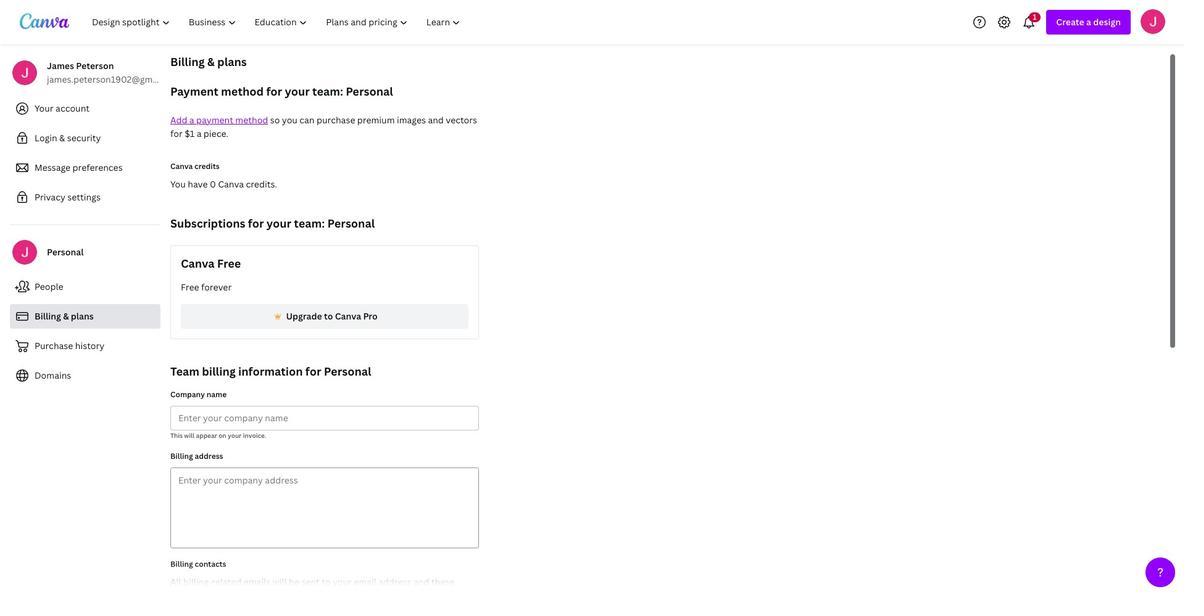 Task type: describe. For each thing, give the bounding box(es) containing it.
a for payment
[[190, 114, 194, 126]]

& for "billing & plans" link
[[63, 311, 69, 322]]

your up the you
[[285, 84, 310, 99]]

0 vertical spatial method
[[221, 84, 264, 99]]

settings
[[67, 191, 101, 203]]

for up so
[[266, 84, 282, 99]]

billing & plans link
[[10, 305, 161, 329]]

0 vertical spatial address
[[195, 452, 223, 462]]

forever
[[201, 282, 232, 293]]

your down credits.
[[267, 216, 292, 231]]

james peterson image
[[1141, 9, 1166, 34]]

privacy settings link
[[10, 185, 161, 210]]

canva free
[[181, 256, 241, 271]]

your account
[[35, 103, 90, 114]]

you
[[170, 179, 186, 190]]

you have 0 canva credits.
[[170, 179, 277, 190]]

privacy
[[35, 191, 65, 203]]

security
[[67, 132, 101, 144]]

pro
[[363, 311, 378, 322]]

a for design
[[1087, 16, 1092, 28]]

subscriptions for your team: personal
[[170, 216, 375, 231]]

purchase history
[[35, 340, 105, 352]]

design
[[1094, 16, 1122, 28]]

billing address
[[170, 452, 223, 462]]

payment
[[196, 114, 233, 126]]

create a design
[[1057, 16, 1122, 28]]

all
[[170, 577, 181, 589]]

canva right 0
[[218, 179, 244, 190]]

your account link
[[10, 96, 161, 121]]

a inside so you can purchase premium images and vectors for $1 a piece.
[[197, 128, 202, 140]]

for right the information
[[306, 364, 322, 379]]

1 vertical spatial method
[[236, 114, 268, 126]]

message preferences link
[[10, 156, 161, 180]]

message preferences
[[35, 162, 123, 174]]

james peterson james.peterson1902@gmail.com
[[47, 60, 183, 85]]

add
[[170, 114, 187, 126]]

billing down people
[[35, 311, 61, 322]]

team
[[170, 364, 199, 379]]

login & security
[[35, 132, 101, 144]]

for down credits.
[[248, 216, 264, 231]]

related
[[212, 577, 242, 589]]

canva credits
[[170, 161, 220, 172]]

team billing information for personal
[[170, 364, 372, 379]]

your
[[35, 103, 54, 114]]

appear
[[196, 432, 217, 440]]

purchase
[[317, 114, 355, 126]]

canva inside upgrade to canva pro button
[[335, 311, 361, 322]]

company
[[170, 390, 205, 400]]

images
[[397, 114, 426, 126]]

Enter your company address text field
[[171, 469, 479, 548]]

0 vertical spatial team:
[[313, 84, 343, 99]]

peterson
[[76, 60, 114, 72]]

billing up all
[[170, 560, 193, 570]]

subscriptions
[[170, 216, 246, 231]]

Enter your company name text field
[[179, 407, 471, 431]]

this
[[170, 432, 183, 440]]

so you can purchase premium images and vectors for $1 a piece.
[[170, 114, 477, 140]]

will inside all billing-related emails will be sent to your email address and these billing contacts
[[273, 577, 287, 589]]

canva up free forever
[[181, 256, 215, 271]]

people
[[35, 281, 63, 293]]

message
[[35, 162, 70, 174]]

premium
[[358, 114, 395, 126]]

upgrade to canva pro button
[[181, 305, 469, 329]]

0 vertical spatial &
[[207, 54, 215, 69]]

free forever
[[181, 282, 232, 293]]

payment method for your team: personal
[[170, 84, 393, 99]]

canva up the "you"
[[170, 161, 193, 172]]

company name
[[170, 390, 227, 400]]

all billing-related emails will be sent to your email address and these billing contacts
[[170, 577, 455, 598]]

add a payment method
[[170, 114, 268, 126]]

0 horizontal spatial plans
[[71, 311, 94, 322]]

$1
[[185, 128, 195, 140]]

account
[[56, 103, 90, 114]]



Task type: locate. For each thing, give the bounding box(es) containing it.
free left forever
[[181, 282, 199, 293]]

billing
[[170, 54, 205, 69], [35, 311, 61, 322], [170, 452, 193, 462], [170, 560, 193, 570]]

1 horizontal spatial billing
[[202, 364, 236, 379]]

1 vertical spatial contacts
[[198, 590, 234, 598]]

purchase
[[35, 340, 73, 352]]

will left be
[[273, 577, 287, 589]]

1 horizontal spatial free
[[217, 256, 241, 271]]

preferences
[[73, 162, 123, 174]]

people link
[[10, 275, 161, 300]]

so
[[270, 114, 280, 126]]

have
[[188, 179, 208, 190]]

& up purchase history
[[63, 311, 69, 322]]

& up payment
[[207, 54, 215, 69]]

you
[[282, 114, 298, 126]]

james.peterson1902@gmail.com
[[47, 74, 183, 85]]

1 vertical spatial plans
[[71, 311, 94, 322]]

contacts inside all billing-related emails will be sent to your email address and these billing contacts
[[198, 590, 234, 598]]

0 vertical spatial will
[[184, 432, 195, 440]]

method left so
[[236, 114, 268, 126]]

to right sent
[[322, 577, 331, 589]]

1 horizontal spatial billing & plans
[[170, 54, 247, 69]]

piece.
[[204, 128, 228, 140]]

a right add
[[190, 114, 194, 126]]

1 vertical spatial will
[[273, 577, 287, 589]]

0 vertical spatial contacts
[[195, 560, 226, 570]]

1 vertical spatial and
[[414, 577, 430, 589]]

your
[[285, 84, 310, 99], [267, 216, 292, 231], [228, 432, 242, 440], [333, 577, 352, 589]]

plans down people "link"
[[71, 311, 94, 322]]

top level navigation element
[[84, 10, 472, 35]]

1 vertical spatial &
[[59, 132, 65, 144]]

billing contacts
[[170, 560, 226, 570]]

can
[[300, 114, 315, 126]]

on
[[219, 432, 226, 440]]

free up forever
[[217, 256, 241, 271]]

this will appear on your invoice.
[[170, 432, 266, 440]]

1 horizontal spatial plans
[[217, 54, 247, 69]]

these
[[432, 577, 455, 589]]

upgrade to canva pro
[[286, 311, 378, 322]]

a left the design
[[1087, 16, 1092, 28]]

billing & plans up purchase history
[[35, 311, 94, 322]]

upgrade
[[286, 311, 322, 322]]

and inside all billing-related emails will be sent to your email address and these billing contacts
[[414, 577, 430, 589]]

a inside dropdown button
[[1087, 16, 1092, 28]]

address inside all billing-related emails will be sent to your email address and these billing contacts
[[379, 577, 412, 589]]

0 horizontal spatial a
[[190, 114, 194, 126]]

0 horizontal spatial free
[[181, 282, 199, 293]]

team:
[[313, 84, 343, 99], [294, 216, 325, 231]]

for left $1
[[170, 128, 183, 140]]

method up "add a payment method"
[[221, 84, 264, 99]]

and right images
[[428, 114, 444, 126]]

0 vertical spatial plans
[[217, 54, 247, 69]]

billing inside all billing-related emails will be sent to your email address and these billing contacts
[[170, 590, 196, 598]]

privacy settings
[[35, 191, 101, 203]]

0 vertical spatial free
[[217, 256, 241, 271]]

billing-
[[183, 577, 212, 589]]

1 vertical spatial billing & plans
[[35, 311, 94, 322]]

login & security link
[[10, 126, 161, 151]]

name
[[207, 390, 227, 400]]

0
[[210, 179, 216, 190]]

be
[[289, 577, 300, 589]]

0 vertical spatial billing
[[202, 364, 236, 379]]

purchase history link
[[10, 334, 161, 359]]

to inside all billing-related emails will be sent to your email address and these billing contacts
[[322, 577, 331, 589]]

address
[[195, 452, 223, 462], [379, 577, 412, 589]]

a right $1
[[197, 128, 202, 140]]

0 vertical spatial billing & plans
[[170, 54, 247, 69]]

will right this
[[184, 432, 195, 440]]

will
[[184, 432, 195, 440], [273, 577, 287, 589]]

billing & plans up payment
[[170, 54, 247, 69]]

1 horizontal spatial address
[[379, 577, 412, 589]]

domains
[[35, 370, 71, 382]]

your right on
[[228, 432, 242, 440]]

login
[[35, 132, 57, 144]]

james
[[47, 60, 74, 72]]

emails
[[244, 577, 271, 589]]

address right email
[[379, 577, 412, 589]]

a
[[1087, 16, 1092, 28], [190, 114, 194, 126], [197, 128, 202, 140]]

credits
[[195, 161, 220, 172]]

& right login
[[59, 132, 65, 144]]

invoice.
[[243, 432, 266, 440]]

billing down all
[[170, 590, 196, 598]]

& for login & security link
[[59, 132, 65, 144]]

payment
[[170, 84, 219, 99]]

domains link
[[10, 364, 161, 389]]

free
[[217, 256, 241, 271], [181, 282, 199, 293]]

sent
[[302, 577, 320, 589]]

to inside button
[[324, 311, 333, 322]]

0 horizontal spatial address
[[195, 452, 223, 462]]

create
[[1057, 16, 1085, 28]]

plans
[[217, 54, 247, 69], [71, 311, 94, 322]]

contacts
[[195, 560, 226, 570], [198, 590, 234, 598]]

billing down this
[[170, 452, 193, 462]]

1 vertical spatial team:
[[294, 216, 325, 231]]

history
[[75, 340, 105, 352]]

plans up payment
[[217, 54, 247, 69]]

1 vertical spatial free
[[181, 282, 199, 293]]

2 horizontal spatial a
[[1087, 16, 1092, 28]]

0 vertical spatial to
[[324, 311, 333, 322]]

1 horizontal spatial will
[[273, 577, 287, 589]]

create a design button
[[1047, 10, 1132, 35]]

2 vertical spatial &
[[63, 311, 69, 322]]

canva
[[170, 161, 193, 172], [218, 179, 244, 190], [181, 256, 215, 271], [335, 311, 361, 322]]

2 vertical spatial a
[[197, 128, 202, 140]]

to right upgrade
[[324, 311, 333, 322]]

0 horizontal spatial billing
[[170, 590, 196, 598]]

for
[[266, 84, 282, 99], [170, 128, 183, 140], [248, 216, 264, 231], [306, 364, 322, 379]]

your inside all billing-related emails will be sent to your email address and these billing contacts
[[333, 577, 352, 589]]

contacts down related
[[198, 590, 234, 598]]

email
[[354, 577, 377, 589]]

contacts up billing- at the bottom left
[[195, 560, 226, 570]]

add a payment method link
[[170, 114, 268, 126]]

personal
[[346, 84, 393, 99], [328, 216, 375, 231], [47, 246, 84, 258], [324, 364, 372, 379]]

0 horizontal spatial will
[[184, 432, 195, 440]]

billing up payment
[[170, 54, 205, 69]]

address down the "appear"
[[195, 452, 223, 462]]

billing up name
[[202, 364, 236, 379]]

information
[[238, 364, 303, 379]]

1 vertical spatial a
[[190, 114, 194, 126]]

1 vertical spatial to
[[322, 577, 331, 589]]

0 horizontal spatial billing & plans
[[35, 311, 94, 322]]

billing
[[202, 364, 236, 379], [170, 590, 196, 598]]

vectors
[[446, 114, 477, 126]]

and
[[428, 114, 444, 126], [414, 577, 430, 589]]

and left the 'these'
[[414, 577, 430, 589]]

0 vertical spatial a
[[1087, 16, 1092, 28]]

billing & plans
[[170, 54, 247, 69], [35, 311, 94, 322]]

&
[[207, 54, 215, 69], [59, 132, 65, 144], [63, 311, 69, 322]]

for inside so you can purchase premium images and vectors for $1 a piece.
[[170, 128, 183, 140]]

1 vertical spatial address
[[379, 577, 412, 589]]

your left email
[[333, 577, 352, 589]]

1 horizontal spatial a
[[197, 128, 202, 140]]

1 vertical spatial billing
[[170, 590, 196, 598]]

0 vertical spatial and
[[428, 114, 444, 126]]

canva left 'pro'
[[335, 311, 361, 322]]

credits.
[[246, 179, 277, 190]]

and inside so you can purchase premium images and vectors for $1 a piece.
[[428, 114, 444, 126]]



Task type: vqa. For each thing, say whether or not it's contained in the screenshot.
Dall·E within button
no



